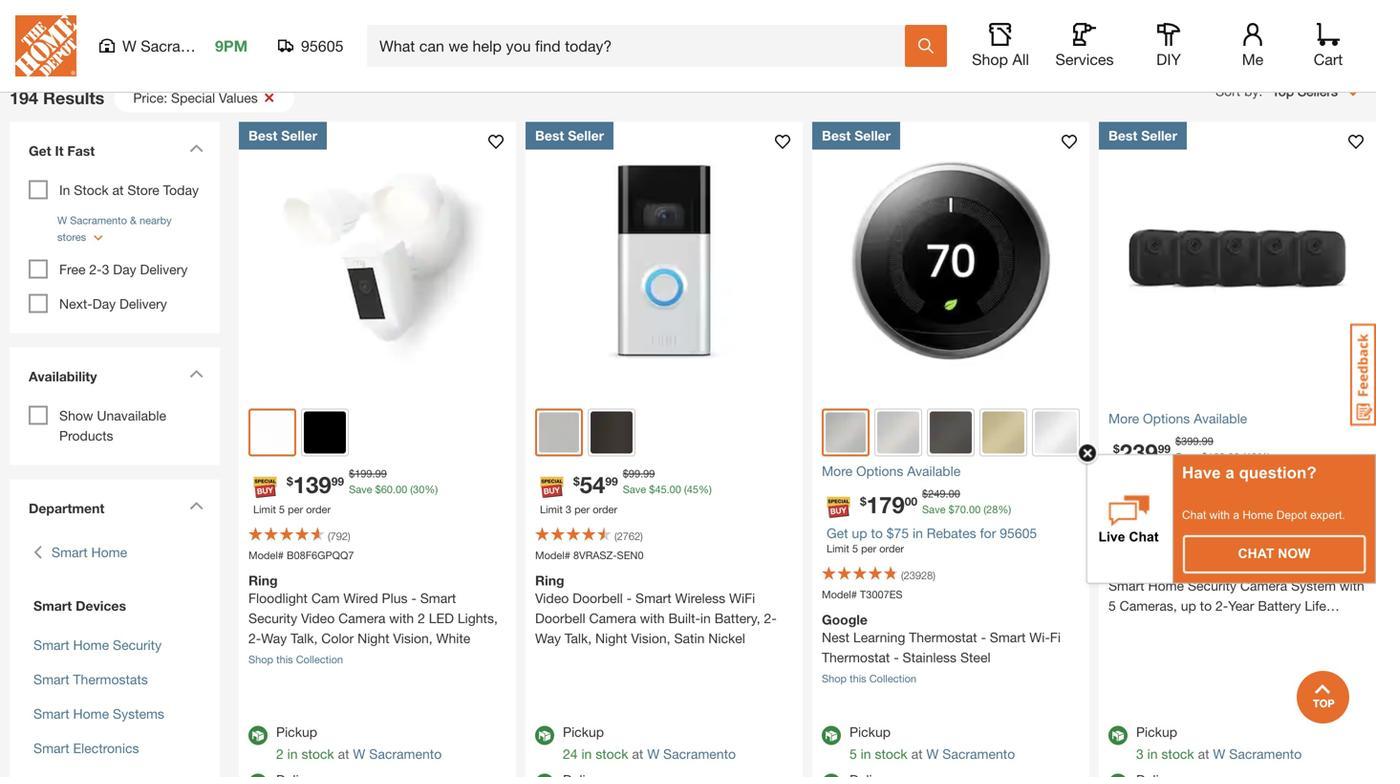 Task type: describe. For each thing, give the bounding box(es) containing it.
0 vertical spatial day
[[113, 262, 136, 277]]

seller for 54
[[568, 128, 604, 143]]

( inside the $ 199 . 99 save $ 60 . 00 ( 30 %) limit 5 per order
[[410, 483, 413, 496]]

1 outdoor from the left
[[1109, 558, 1159, 574]]

smart home
[[52, 545, 127, 560]]

249
[[929, 488, 946, 500]]

blink link
[[19, 0, 120, 25]]

1 horizontal spatial options
[[1144, 411, 1191, 426]]

stainless steel image
[[826, 413, 866, 453]]

camera inside blink outdoor 4 (4th gen) wireless outdoor smart home security camera system with 5 cameras, up to 2-year battery life (black)
[[1241, 578, 1288, 594]]

chat
[[1183, 508, 1207, 521]]

28
[[987, 503, 999, 516]]

2- inside blink outdoor 4 (4th gen) wireless outdoor smart home security camera system with 5 cameras, up to 2-year battery life (black)
[[1216, 598, 1229, 614]]

smart up "smart electronics"
[[33, 706, 69, 722]]

battery
[[1259, 598, 1302, 614]]

get inside 'link'
[[29, 143, 51, 159]]

smart thermostats link
[[33, 672, 148, 688]]

smart inside ring floodlight cam wired plus - smart security video camera with 2 led lights, 2-way talk, color night vision, white shop this collection
[[420, 590, 456, 606]]

google for assistant
[[1080, 7, 1123, 23]]

model# for 99
[[535, 549, 571, 562]]

department link
[[19, 489, 210, 528]]

in
[[59, 182, 70, 198]]

stock for 139
[[302, 746, 334, 762]]

with inside blink outdoor 4 (4th gen) wireless outdoor smart home security camera system with 5 cameras, up to 2-year battery life (black)
[[1341, 578, 1365, 594]]

0 horizontal spatial more options available link
[[822, 461, 1081, 481]]

free
[[59, 262, 86, 277]]

1 45 from the left
[[655, 483, 667, 496]]

sacramento for pickup 3 in stock at w sacramento
[[1230, 746, 1303, 762]]

available for pickup image
[[1109, 726, 1128, 745]]

smart inside ring video doorbell - smart wireless wifi doorbell camera with built-in battery, 2- way talk, night vision, satin nickel
[[636, 590, 672, 606]]

9pm
[[215, 37, 248, 55]]

expert.
[[1311, 508, 1346, 521]]

smart left electronics
[[33, 741, 69, 756]]

&
[[130, 214, 137, 227]]

built-
[[669, 611, 701, 626]]

in inside ring video doorbell - smart wireless wifi doorbell camera with built-in battery, 2- way talk, night vision, satin nickel
[[701, 611, 711, 626]]

lights,
[[458, 611, 498, 626]]

now
[[1279, 546, 1311, 561]]

pickup for 54
[[563, 724, 604, 740]]

pickup 2 in stock at w sacramento
[[276, 724, 442, 762]]

wyze link
[[845, 0, 945, 25]]

per inside "$ 249 . 00 save $ 70 . 00 ( 28 %) get up to $75 in  rebates for 95605 limit 5 per order"
[[862, 543, 877, 555]]

wireless for 239
[[1232, 558, 1282, 574]]

order inside $ 239 99 $ 399 . 99 save $ 160 . 00 ( 40 %) per order
[[1167, 471, 1192, 483]]

smart inside "google nest learning thermostat - smart wi-fi thermostat - stainless steel shop this collection"
[[990, 630, 1026, 645]]

systems
[[113, 706, 164, 722]]

4 best seller from the left
[[1109, 128, 1178, 143]]

46
[[1191, 498, 1203, 510]]

$ 54 99
[[574, 471, 618, 498]]

smart electronics link
[[33, 741, 139, 756]]

What can we help you find today? search field
[[380, 26, 905, 66]]

2- right 'free'
[[89, 262, 102, 277]]

( up b0b1n4lm4j
[[1189, 498, 1191, 510]]

54
[[580, 471, 606, 498]]

per inside $ 99 . 99 save $ 45 . 00 ( 45 %) limit 3 per order
[[575, 503, 590, 516]]

179
[[867, 491, 905, 518]]

w for pickup 2 in stock at w sacramento
[[353, 746, 366, 762]]

5 inside blink outdoor 4 (4th gen) wireless outdoor smart home security camera system with 5 cameras, up to 2-year battery life (black)
[[1109, 598, 1117, 614]]

more for left more options available link
[[822, 463, 853, 479]]

battery,
[[715, 611, 761, 626]]

today
[[163, 182, 199, 198]]

seller for 179
[[855, 128, 891, 143]]

stock inside pickup 3 in stock at w sacramento
[[1162, 746, 1195, 762]]

camera inside ring video doorbell - smart wireless wifi doorbell camera with built-in battery, 2- way talk, night vision, satin nickel
[[590, 611, 637, 626]]

blink for blink
[[55, 7, 84, 23]]

194 results
[[10, 88, 105, 108]]

0 vertical spatial thermostat
[[910, 630, 978, 645]]

best seller for 139
[[249, 128, 318, 143]]

%) for up
[[999, 503, 1012, 516]]

year
[[1229, 598, 1255, 614]]

limit for 139
[[253, 503, 276, 516]]

feedback link image
[[1351, 323, 1377, 426]]

by:
[[1245, 83, 1263, 99]]

) for 99
[[641, 530, 643, 543]]

( inside "$ 249 . 00 save $ 70 . 00 ( 28 %) get up to $75 in  rebates for 95605 limit 5 per order"
[[984, 503, 987, 516]]

in for pickup 3 in stock at w sacramento
[[1148, 746, 1159, 762]]

shop this collection link for 139
[[249, 654, 343, 666]]

get it fast
[[29, 143, 95, 159]]

satin nickel image
[[539, 413, 579, 453]]

- inside ring floodlight cam wired plus - smart security video camera with 2 led lights, 2-way talk, color night vision, white shop this collection
[[412, 590, 417, 606]]

limit for 54
[[540, 503, 563, 516]]

best for 139
[[249, 128, 278, 143]]

194
[[10, 88, 38, 108]]

shop savings link
[[1257, 0, 1358, 25]]

with right chat
[[1210, 508, 1231, 521]]

4 seller from the left
[[1142, 128, 1178, 143]]

way inside ring video doorbell - smart wireless wifi doorbell camera with built-in battery, 2- way talk, night vision, satin nickel
[[535, 631, 561, 646]]

shop savings
[[1266, 7, 1349, 23]]

shop left savings
[[1266, 7, 1298, 23]]

in stock at store today
[[59, 182, 199, 198]]

smart electronics
[[33, 741, 139, 756]]

order inside the $ 199 . 99 save $ 60 . 00 ( 30 %) limit 5 per order
[[306, 503, 331, 516]]

ring for ring video doorbell - smart wireless wifi doorbell camera with built-in battery, 2- way talk, night vision, satin nickel
[[535, 573, 565, 589]]

smart home systems
[[33, 706, 164, 722]]

1 vertical spatial doorbell
[[535, 611, 586, 626]]

2 45 from the left
[[687, 483, 699, 496]]

night inside ring floodlight cam wired plus - smart security video camera with 2 led lights, 2-way talk, color night vision, white shop this collection
[[358, 631, 390, 646]]

per inside $ 239 99 $ 399 . 99 save $ 160 . 00 ( 40 %) per order
[[1148, 471, 1164, 483]]

back caret image
[[33, 543, 42, 563]]

4 w sacramento link from the left
[[1214, 746, 1303, 762]]

399
[[1182, 435, 1200, 448]]

00 inside the $ 199 . 99 save $ 60 . 00 ( 30 %) limit 5 per order
[[396, 483, 408, 496]]

70
[[955, 503, 967, 516]]

( inside $ 239 99 $ 399 . 99 save $ 160 . 00 ( 40 %) per order
[[1243, 451, 1246, 463]]

w sacramento & nearby stores
[[57, 214, 172, 243]]

stock
[[74, 182, 109, 198]]

google for nest
[[822, 612, 868, 628]]

pickup for 179
[[850, 724, 891, 740]]

5 inside "$ 249 . 00 save $ 70 . 00 ( 28 %) get up to $75 in  rebates for 95605 limit 5 per order"
[[853, 543, 859, 555]]

( 23928 )
[[902, 569, 936, 582]]

depot
[[1277, 508, 1308, 521]]

camera inside ring floodlight cam wired plus - smart security video camera with 2 led lights, 2-way talk, color night vision, white shop this collection
[[339, 611, 386, 626]]

thermostats
[[73, 672, 148, 688]]

w inside w sacramento & nearby stores
[[57, 214, 67, 227]]

free 2-3 day delivery link
[[59, 262, 188, 277]]

have a question?
[[1183, 464, 1317, 482]]

2 inside pickup 2 in stock at w sacramento
[[276, 746, 284, 762]]

savings
[[1302, 7, 1349, 23]]

plus
[[382, 590, 408, 606]]

w for pickup 5 in stock at w sacramento
[[927, 746, 939, 762]]

sacramento inside w sacramento & nearby stores
[[70, 214, 127, 227]]

95605 button
[[278, 36, 344, 55]]

devices
[[76, 598, 126, 614]]

show unavailable products
[[59, 408, 166, 444]]

home for smart home systems
[[73, 706, 109, 722]]

2- inside ring floodlight cam wired plus - smart security video camera with 2 led lights, 2-way talk, color night vision, white shop this collection
[[249, 631, 261, 646]]

with inside ring video doorbell - smart wireless wifi doorbell camera with built-in battery, 2- way talk, night vision, satin nickel
[[640, 611, 665, 626]]

1 horizontal spatial white image
[[1036, 412, 1078, 454]]

$ inside $ 179 00
[[861, 495, 867, 508]]

199
[[355, 468, 372, 480]]

smart devices
[[33, 598, 126, 614]]

fi
[[1051, 630, 1061, 645]]

$ inside $ 54 99
[[574, 475, 580, 488]]

blink for blink outdoor 4 (4th gen) wireless outdoor smart home security camera system with 5 cameras, up to 2-year battery life (black)
[[1109, 540, 1141, 556]]

99 inside $ 139 99
[[332, 475, 344, 488]]

pickup 5 in stock at w sacramento
[[850, 724, 1016, 762]]

ring for ring floodlight cam wired plus - smart security video camera with 2 led lights, 2-way talk, color night vision, white shop this collection
[[249, 573, 278, 589]]

results
[[43, 88, 105, 108]]

40
[[1246, 451, 1258, 463]]

shop inside button
[[973, 50, 1009, 68]]

model# 8vrasz-sen0
[[535, 549, 644, 562]]

google assistant
[[1074, 7, 1129, 43]]

life
[[1306, 598, 1327, 614]]

wifi
[[730, 590, 756, 606]]

available shipping image for 179
[[822, 774, 841, 777]]

with inside ring floodlight cam wired plus - smart security video camera with 2 led lights, 2-way talk, color night vision, white shop this collection
[[389, 611, 414, 626]]

price: special values button
[[114, 84, 294, 112]]

video inside ring video doorbell - smart wireless wifi doorbell camera with built-in battery, 2- way talk, night vision, satin nickel
[[535, 590, 569, 606]]

24
[[563, 746, 578, 762]]

shop inside "google nest learning thermostat - smart wi-fi thermostat - stainless steel shop this collection"
[[822, 673, 847, 685]]

availability link
[[19, 357, 210, 401]]

smart devices link
[[29, 596, 201, 616]]

floodlight
[[249, 590, 308, 606]]

sacramento for pickup 24 in stock at w sacramento
[[664, 746, 736, 762]]

chat with a home depot expert.
[[1183, 508, 1346, 521]]

shop this collection link for 179
[[822, 673, 917, 685]]

collection inside ring floodlight cam wired plus - smart security video camera with 2 led lights, 2-way talk, color night vision, white shop this collection
[[296, 654, 343, 666]]

t3007es
[[861, 589, 903, 601]]

b08f6gpqq7
[[287, 549, 354, 562]]

sacramento for pickup 2 in stock at w sacramento
[[369, 746, 442, 762]]

learning
[[854, 630, 906, 645]]

vision, inside ring video doorbell - smart wireless wifi doorbell camera with built-in battery, 2- way talk, night vision, satin nickel
[[631, 631, 671, 646]]

sort
[[1216, 83, 1241, 99]]

home inside blink outdoor 4 (4th gen) wireless outdoor smart home security camera system with 5 cameras, up to 2-year battery life (black)
[[1149, 578, 1185, 594]]

0 vertical spatial more options available link
[[1109, 409, 1367, 429]]

wireless for 99
[[676, 590, 726, 606]]

0 horizontal spatial security
[[113, 637, 162, 653]]

model# t3007es
[[822, 589, 903, 601]]

in for pickup 5 in stock at w sacramento
[[861, 746, 872, 762]]

stores
[[57, 231, 86, 243]]

00 up 70
[[949, 488, 961, 500]]

caret icon image for department
[[189, 502, 204, 510]]

model# for 199
[[249, 549, 284, 562]]

99 inside the $ 199 . 99 save $ 60 . 00 ( 30 %) limit 5 per order
[[375, 468, 387, 480]]

chat now link
[[1185, 536, 1365, 573]]

3 inside $ 99 . 99 save $ 45 . 00 ( 45 %) limit 3 per order
[[566, 503, 572, 516]]

1 vertical spatial day
[[92, 296, 116, 312]]

get inside "$ 249 . 00 save $ 70 . 00 ( 28 %) get up to $75 in  rebates for 95605 limit 5 per order"
[[827, 525, 849, 541]]

$ inside $ 139 99
[[287, 475, 293, 488]]

price: special values
[[133, 90, 258, 106]]

smart thermostats
[[33, 672, 148, 688]]

5 inside pickup 5 in stock at w sacramento
[[850, 746, 858, 762]]

store
[[127, 182, 159, 198]]

wired
[[344, 590, 378, 606]]

) down the "get up to $75 in  rebates for 95605" button
[[933, 569, 936, 582]]

available shipping image
[[535, 774, 555, 777]]

00 inside $ 239 99 $ 399 . 99 save $ 160 . 00 ( 40 %) per order
[[1229, 451, 1241, 463]]

special
[[171, 90, 215, 106]]

2 inside ring floodlight cam wired plus - smart security video camera with 2 led lights, 2-way talk, color night vision, white shop this collection
[[418, 611, 425, 626]]

up inside "$ 249 . 00 save $ 70 . 00 ( 28 %) get up to $75 in  rebates for 95605 limit 5 per order"
[[852, 525, 868, 541]]

- up steel
[[982, 630, 987, 645]]



Task type: vqa. For each thing, say whether or not it's contained in the screenshot.
"Model# 8Vrasz-Sen0"
yes



Task type: locate. For each thing, give the bounding box(es) containing it.
60
[[381, 483, 393, 496]]

w inside pickup 5 in stock at w sacramento
[[927, 746, 939, 762]]

2 vertical spatial security
[[113, 637, 162, 653]]

google inside "google nest learning thermostat - smart wi-fi thermostat - stainless steel shop this collection"
[[822, 612, 868, 628]]

google up assistant
[[1080, 7, 1123, 23]]

diy button
[[1139, 23, 1200, 69]]

( inside $ 99 . 99 save $ 45 . 00 ( 45 %) limit 3 per order
[[685, 483, 687, 496]]

2 vertical spatial 3
[[1137, 746, 1144, 762]]

0 vertical spatial caret icon image
[[189, 144, 204, 153]]

2 horizontal spatial available shipping image
[[1109, 774, 1128, 777]]

best seller for 54
[[535, 128, 604, 143]]

1 best from the left
[[249, 128, 278, 143]]

this
[[276, 654, 293, 666], [850, 673, 867, 685]]

at inside pickup 5 in stock at w sacramento
[[912, 746, 923, 762]]

collection down color
[[296, 654, 343, 666]]

save for up
[[923, 503, 946, 516]]

1 horizontal spatial limit
[[540, 503, 563, 516]]

1 talk, from the left
[[291, 631, 318, 646]]

this down learning
[[850, 673, 867, 685]]

diy
[[1157, 50, 1182, 68]]

pickup inside pickup 5 in stock at w sacramento
[[850, 724, 891, 740]]

night
[[358, 631, 390, 646], [596, 631, 628, 646]]

to inside "$ 249 . 00 save $ 70 . 00 ( 28 %) get up to $75 in  rebates for 95605 limit 5 per order"
[[872, 525, 883, 541]]

security up thermostats
[[113, 637, 162, 653]]

more options available up 399
[[1109, 411, 1248, 426]]

shop down nest
[[822, 673, 847, 685]]

services
[[1056, 50, 1114, 68]]

get up to $75 in  rebates for 95605 button
[[827, 525, 1038, 541]]

1 horizontal spatial way
[[535, 631, 561, 646]]

in stock at store today link
[[59, 182, 199, 198]]

available shipping image for 139
[[249, 774, 268, 777]]

seller for 139
[[281, 128, 318, 143]]

(4th
[[1174, 558, 1196, 574]]

$ 199 . 99 save $ 60 . 00 ( 30 %) limit 5 per order
[[253, 468, 438, 516]]

limit
[[253, 503, 276, 516], [540, 503, 563, 516], [827, 543, 850, 555]]

blink up results
[[55, 7, 84, 23]]

ring up the floodlight
[[249, 573, 278, 589]]

3 best from the left
[[822, 128, 851, 143]]

%)
[[1258, 451, 1271, 463], [425, 483, 438, 496], [699, 483, 712, 496], [999, 503, 1012, 516]]

order inside $ 99 . 99 save $ 45 . 00 ( 45 %) limit 3 per order
[[593, 503, 618, 516]]

1 vertical spatial security
[[249, 611, 297, 626]]

video doorbell - smart wireless wifi doorbell camera with built-in battery, 2-way talk, night vision, satin nickel image
[[526, 122, 803, 399]]

available shipping image
[[249, 774, 268, 777], [822, 774, 841, 777], [1109, 774, 1128, 777]]

wireless inside ring video doorbell - smart wireless wifi doorbell camera with built-in battery, 2- way talk, night vision, satin nickel
[[676, 590, 726, 606]]

w for pickup 3 in stock at w sacramento
[[1214, 746, 1226, 762]]

next-
[[59, 296, 92, 312]]

0 vertical spatial get
[[29, 143, 51, 159]]

steel
[[961, 650, 991, 666]]

1 horizontal spatial thermostat
[[910, 630, 978, 645]]

1 horizontal spatial 45
[[687, 483, 699, 496]]

2 best seller from the left
[[535, 128, 604, 143]]

3 w sacramento link from the left
[[927, 746, 1016, 762]]

smart up cameras,
[[1109, 578, 1145, 594]]

00 left 249
[[905, 495, 918, 508]]

95605 inside "$ 249 . 00 save $ 70 . 00 ( 28 %) get up to $75 in  rebates for 95605 limit 5 per order"
[[1000, 525, 1038, 541]]

2 best from the left
[[535, 128, 564, 143]]

up
[[852, 525, 868, 541], [1182, 598, 1197, 614]]

smart home link
[[52, 543, 127, 563]]

2 horizontal spatial limit
[[827, 543, 850, 555]]

sacramento inside pickup 2 in stock at w sacramento
[[369, 746, 442, 762]]

outdoor 4 (4th gen) wireless outdoor smart home security camera system with 5 cameras, up to 2-year battery life (black) image
[[1100, 122, 1377, 399]]

shop all
[[973, 50, 1030, 68]]

239
[[1120, 438, 1159, 466]]

camera up battery
[[1241, 578, 1288, 594]]

1 horizontal spatial blink
[[1109, 540, 1141, 556]]

shop all button
[[971, 23, 1032, 69]]

vision, inside ring floodlight cam wired plus - smart security video camera with 2 led lights, 2-way talk, color night vision, white shop this collection
[[393, 631, 433, 646]]

0 horizontal spatial wireless
[[676, 590, 726, 606]]

per up model# t3007es
[[862, 543, 877, 555]]

0 vertical spatial shop this collection link
[[249, 654, 343, 666]]

1 vertical spatial thermostat
[[822, 650, 891, 666]]

0 vertical spatial google
[[1080, 7, 1123, 23]]

2 available for pickup image from the left
[[535, 726, 555, 745]]

1 pickup from the left
[[276, 724, 318, 740]]

available for pickup image for 139
[[249, 726, 268, 745]]

white image
[[1036, 412, 1078, 454], [252, 413, 293, 453]]

order down $ 139 99
[[306, 503, 331, 516]]

0 vertical spatial up
[[852, 525, 868, 541]]

0 horizontal spatial 2
[[276, 746, 284, 762]]

1 vertical spatial to
[[1201, 598, 1213, 614]]

pickup inside pickup 3 in stock at w sacramento
[[1137, 724, 1178, 740]]

1 horizontal spatial more options available
[[1109, 411, 1248, 426]]

vision,
[[393, 631, 433, 646], [631, 631, 671, 646]]

it
[[55, 143, 64, 159]]

ring video doorbell - smart wireless wifi doorbell camera with built-in battery, 2- way talk, night vision, satin nickel
[[535, 573, 777, 646]]

0 horizontal spatial more options available
[[822, 463, 961, 479]]

1 vertical spatial google
[[822, 612, 868, 628]]

(
[[1243, 451, 1246, 463], [410, 483, 413, 496], [685, 483, 687, 496], [1189, 498, 1191, 510], [984, 503, 987, 516], [328, 530, 331, 543], [615, 530, 617, 543], [902, 569, 904, 582]]

a right have
[[1226, 464, 1235, 482]]

blink outdoor 4 (4th gen) wireless outdoor smart home security camera system with 5 cameras, up to 2-year battery life (black)
[[1109, 540, 1365, 634]]

0 horizontal spatial available for pickup image
[[249, 726, 268, 745]]

1 horizontal spatial available
[[1195, 411, 1248, 426]]

1 seller from the left
[[281, 128, 318, 143]]

1 horizontal spatial up
[[1182, 598, 1197, 614]]

) up sen0
[[641, 530, 643, 543]]

smart down smart devices at the left of the page
[[33, 637, 69, 653]]

camera down wired
[[339, 611, 386, 626]]

0 horizontal spatial 95605
[[301, 37, 344, 55]]

00 right 70
[[970, 503, 981, 516]]

order inside "$ 249 . 00 save $ 70 . 00 ( 28 %) get up to $75 in  rebates for 95605 limit 5 per order"
[[880, 543, 905, 555]]

get
[[29, 143, 51, 159], [827, 525, 849, 541]]

1 vertical spatial video
[[301, 611, 335, 626]]

way down the model# 8vrasz-sen0
[[535, 631, 561, 646]]

0 horizontal spatial google
[[822, 612, 868, 628]]

0 vertical spatial options
[[1144, 411, 1191, 426]]

pickup inside pickup 24 in stock at w sacramento
[[563, 724, 604, 740]]

order down the $75
[[880, 543, 905, 555]]

0 horizontal spatial collection
[[296, 654, 343, 666]]

day down free 2-3 day delivery link
[[92, 296, 116, 312]]

sort by: top sellers
[[1216, 83, 1339, 99]]

this inside "google nest learning thermostat - smart wi-fi thermostat - stainless steel shop this collection"
[[850, 673, 867, 685]]

0 horizontal spatial camera
[[339, 611, 386, 626]]

1 horizontal spatial video
[[535, 590, 569, 606]]

45
[[655, 483, 667, 496], [687, 483, 699, 496]]

camera down sen0
[[590, 611, 637, 626]]

home for smart home security
[[73, 637, 109, 653]]

save down 399
[[1176, 451, 1200, 463]]

0 horizontal spatial shop this collection link
[[249, 654, 343, 666]]

talk,
[[291, 631, 318, 646], [565, 631, 592, 646]]

vision, left satin
[[631, 631, 671, 646]]

4 pickup from the left
[[1137, 724, 1178, 740]]

way inside ring floodlight cam wired plus - smart security video camera with 2 led lights, 2-way talk, color night vision, white shop this collection
[[261, 631, 287, 646]]

1 horizontal spatial available shipping image
[[822, 774, 841, 777]]

2 w sacramento link from the left
[[648, 746, 736, 762]]

available for pickup image for 54
[[535, 726, 555, 745]]

more up 239
[[1109, 411, 1140, 426]]

order
[[1167, 471, 1192, 483], [306, 503, 331, 516], [593, 503, 618, 516], [880, 543, 905, 555]]

( 46 )
[[1189, 498, 1205, 510]]

2 available shipping image from the left
[[822, 774, 841, 777]]

order down $ 54 99
[[593, 503, 618, 516]]

1 vertical spatial a
[[1234, 508, 1240, 521]]

at inside pickup 3 in stock at w sacramento
[[1199, 746, 1210, 762]]

options up 399
[[1144, 411, 1191, 426]]

the home depot logo image
[[15, 15, 76, 76]]

home down department link
[[91, 545, 127, 560]]

2 horizontal spatial available for pickup image
[[822, 726, 841, 745]]

wi-
[[1030, 630, 1051, 645]]

3 inside pickup 3 in stock at w sacramento
[[1137, 746, 1144, 762]]

2 outdoor from the left
[[1286, 558, 1336, 574]]

1 available for pickup image from the left
[[249, 726, 268, 745]]

wireless
[[1232, 558, 1282, 574], [676, 590, 726, 606]]

in inside pickup 24 in stock at w sacramento
[[582, 746, 592, 762]]

outdoor up system
[[1286, 558, 1336, 574]]

4 best from the left
[[1109, 128, 1138, 143]]

2 night from the left
[[596, 631, 628, 646]]

more options available link up the 40
[[1109, 409, 1367, 429]]

2 way from the left
[[535, 631, 561, 646]]

collection inside "google nest learning thermostat - smart wi-fi thermostat - stainless steel shop this collection"
[[870, 673, 917, 685]]

2- right battery,
[[765, 611, 777, 626]]

3 available for pickup image from the left
[[822, 726, 841, 745]]

to inside blink outdoor 4 (4th gen) wireless outdoor smart home security camera system with 5 cameras, up to 2-year battery life (black)
[[1201, 598, 1213, 614]]

2 caret icon image from the top
[[189, 370, 204, 378]]

smart down smart home security
[[33, 672, 69, 688]]

%) inside $ 99 . 99 save $ 45 . 00 ( 45 %) limit 3 per order
[[699, 483, 712, 496]]

792
[[331, 530, 348, 543]]

to left year
[[1201, 598, 1213, 614]]

00 inside $ 99 . 99 save $ 45 . 00 ( 45 %) limit 3 per order
[[670, 483, 682, 496]]

0 vertical spatial blink
[[55, 7, 84, 23]]

in inside pickup 5 in stock at w sacramento
[[861, 746, 872, 762]]

( up sen0
[[615, 530, 617, 543]]

at inside pickup 24 in stock at w sacramento
[[632, 746, 644, 762]]

at for 179
[[912, 746, 923, 762]]

0 horizontal spatial up
[[852, 525, 868, 541]]

1 w sacramento link from the left
[[353, 746, 442, 762]]

4 stock from the left
[[1162, 746, 1195, 762]]

polished steel image
[[878, 412, 920, 454]]

3 available shipping image from the left
[[1109, 774, 1128, 777]]

vision, down led at the left bottom
[[393, 631, 433, 646]]

more
[[1109, 411, 1140, 426], [822, 463, 853, 479]]

w for pickup 24 in stock at w sacramento
[[648, 746, 660, 762]]

home down '4' at the right bottom of the page
[[1149, 578, 1185, 594]]

1 vertical spatial more
[[822, 463, 853, 479]]

( up t3007es
[[902, 569, 904, 582]]

to left the $75
[[872, 525, 883, 541]]

wireless inside blink outdoor 4 (4th gen) wireless outdoor smart home security camera system with 5 cameras, up to 2-year battery life (black)
[[1232, 558, 1282, 574]]

shop this collection link down learning
[[822, 673, 917, 685]]

show
[[59, 408, 93, 424]]

outdoor left '4' at the right bottom of the page
[[1109, 558, 1159, 574]]

white image left black icon
[[252, 413, 293, 453]]

limit inside the $ 199 . 99 save $ 60 . 00 ( 30 %) limit 5 per order
[[253, 503, 276, 516]]

0 horizontal spatial to
[[872, 525, 883, 541]]

1 horizontal spatial ring
[[535, 573, 565, 589]]

ring down the model# 8vrasz-sen0
[[535, 573, 565, 589]]

0 horizontal spatial available
[[908, 463, 961, 479]]

caret icon image inside department link
[[189, 502, 204, 510]]

0 horizontal spatial available shipping image
[[249, 774, 268, 777]]

at for 139
[[338, 746, 350, 762]]

limit up model# t3007es
[[827, 543, 850, 555]]

$
[[1176, 435, 1182, 448], [1114, 442, 1120, 456], [1203, 451, 1208, 463], [349, 468, 355, 480], [623, 468, 629, 480], [287, 475, 293, 488], [574, 475, 580, 488], [375, 483, 381, 496], [649, 483, 655, 496], [923, 488, 929, 500], [861, 495, 867, 508], [949, 503, 955, 516]]

1 way from the left
[[261, 631, 287, 646]]

1 vertical spatial wireless
[[676, 590, 726, 606]]

google inside google assistant
[[1080, 7, 1123, 23]]

price:
[[133, 90, 167, 106]]

night right color
[[358, 631, 390, 646]]

sacramento inside pickup 24 in stock at w sacramento
[[664, 746, 736, 762]]

collection down stainless
[[870, 673, 917, 685]]

1 vertical spatial 95605
[[1000, 525, 1038, 541]]

1 horizontal spatial get
[[827, 525, 849, 541]]

0 horizontal spatial 3
[[102, 262, 109, 277]]

save down 249
[[923, 503, 946, 516]]

2 horizontal spatial camera
[[1241, 578, 1288, 594]]

in
[[913, 525, 924, 541], [701, 611, 711, 626], [288, 746, 298, 762], [582, 746, 592, 762], [861, 746, 872, 762], [1148, 746, 1159, 762]]

delivery down nearby
[[140, 262, 188, 277]]

5
[[279, 503, 285, 516], [853, 543, 859, 555], [1109, 598, 1117, 614], [850, 746, 858, 762]]

me button
[[1223, 23, 1284, 69]]

1 horizontal spatial 95605
[[1000, 525, 1038, 541]]

video down cam
[[301, 611, 335, 626]]

thermostat up stainless
[[910, 630, 978, 645]]

smart right back caret image
[[52, 545, 88, 560]]

$ 249 . 00 save $ 70 . 00 ( 28 %) get up to $75 in  rebates for 95605 limit 5 per order
[[827, 488, 1038, 555]]

%) for 5
[[425, 483, 438, 496]]

in inside pickup 2 in stock at w sacramento
[[288, 746, 298, 762]]

0 horizontal spatial 45
[[655, 483, 667, 496]]

save for 5
[[349, 483, 372, 496]]

sellers
[[1299, 83, 1339, 99]]

b0b1n4lm4j
[[1147, 517, 1213, 529]]

google assistant link
[[1051, 0, 1151, 45]]

0 horizontal spatial limit
[[253, 503, 276, 516]]

available for pickup image
[[249, 726, 268, 745], [535, 726, 555, 745], [822, 726, 841, 745]]

0 horizontal spatial more
[[822, 463, 853, 479]]

shop left all
[[973, 50, 1009, 68]]

3 pickup from the left
[[850, 724, 891, 740]]

in inside pickup 3 in stock at w sacramento
[[1148, 746, 1159, 762]]

sacramento for pickup 5 in stock at w sacramento
[[943, 746, 1016, 762]]

caret icon image
[[189, 144, 204, 153], [189, 370, 204, 378], [189, 502, 204, 510]]

- down learning
[[894, 650, 899, 666]]

venetian bronze image
[[591, 412, 633, 454]]

2- inside ring video doorbell - smart wireless wifi doorbell camera with built-in battery, 2- way talk, night vision, satin nickel
[[765, 611, 777, 626]]

stock inside pickup 5 in stock at w sacramento
[[875, 746, 908, 762]]

1 horizontal spatial more
[[1109, 411, 1140, 426]]

2 seller from the left
[[568, 128, 604, 143]]

)
[[1203, 498, 1205, 510], [348, 530, 351, 543], [641, 530, 643, 543], [933, 569, 936, 582]]

) for 199
[[348, 530, 351, 543]]

cam
[[312, 590, 340, 606]]

30
[[413, 483, 425, 496]]

0 vertical spatial 95605
[[301, 37, 344, 55]]

w
[[122, 37, 137, 55], [57, 214, 67, 227], [353, 746, 366, 762], [648, 746, 660, 762], [927, 746, 939, 762], [1214, 746, 1226, 762]]

blink
[[55, 7, 84, 23], [1109, 540, 1141, 556]]

1 horizontal spatial night
[[596, 631, 628, 646]]

model# up the floodlight
[[249, 549, 284, 562]]

in inside "$ 249 . 00 save $ 70 . 00 ( 28 %) get up to $75 in  rebates for 95605 limit 5 per order"
[[913, 525, 924, 541]]

save inside "$ 249 . 00 save $ 70 . 00 ( 28 %) get up to $75 in  rebates for 95605 limit 5 per order"
[[923, 503, 946, 516]]

shop
[[1266, 7, 1298, 23], [973, 50, 1009, 68], [249, 654, 274, 666], [822, 673, 847, 685]]

with right system
[[1341, 578, 1365, 594]]

1 vertical spatial blink
[[1109, 540, 1141, 556]]

w sacramento link for 179
[[927, 746, 1016, 762]]

1 vertical spatial options
[[857, 463, 904, 479]]

in for pickup 24 in stock at w sacramento
[[582, 746, 592, 762]]

way
[[261, 631, 287, 646], [535, 631, 561, 646]]

pickup for 139
[[276, 724, 318, 740]]

available up 249
[[908, 463, 961, 479]]

- down sen0
[[627, 590, 632, 606]]

save right $ 54 99
[[623, 483, 647, 496]]

- right the 'plus' on the left bottom
[[412, 590, 417, 606]]

day up 'next-day delivery'
[[113, 262, 136, 277]]

for
[[981, 525, 997, 541]]

3 caret icon image from the top
[[189, 502, 204, 510]]

95605
[[301, 37, 344, 55], [1000, 525, 1038, 541]]

more down stainless steel icon
[[822, 463, 853, 479]]

1 ring from the left
[[249, 573, 278, 589]]

1 horizontal spatial to
[[1201, 598, 1213, 614]]

%) inside "$ 249 . 00 save $ 70 . 00 ( 28 %) get up to $75 in  rebates for 95605 limit 5 per order"
[[999, 503, 1012, 516]]

00 inside $ 179 00
[[905, 495, 918, 508]]

0 vertical spatial more options available
[[1109, 411, 1248, 426]]

0 horizontal spatial outdoor
[[1109, 558, 1159, 574]]

way down the floodlight
[[261, 631, 287, 646]]

1 available shipping image from the left
[[249, 774, 268, 777]]

cart
[[1315, 50, 1344, 68]]

security down gen)
[[1189, 578, 1237, 594]]

- inside ring video doorbell - smart wireless wifi doorbell camera with built-in battery, 2- way talk, night vision, satin nickel
[[627, 590, 632, 606]]

stock inside pickup 2 in stock at w sacramento
[[302, 746, 334, 762]]

ring inside ring floodlight cam wired plus - smart security video camera with 2 led lights, 2-way talk, color night vision, white shop this collection
[[249, 573, 278, 589]]

talk, down the model# 8vrasz-sen0
[[565, 631, 592, 646]]

cameras,
[[1120, 598, 1178, 614]]

department
[[29, 501, 105, 516]]

1 vertical spatial shop this collection link
[[822, 673, 917, 685]]

2 horizontal spatial 3
[[1137, 746, 1144, 762]]

00 right $ 54 99
[[670, 483, 682, 496]]

0 horizontal spatial video
[[301, 611, 335, 626]]

with left built-
[[640, 611, 665, 626]]

%) inside $ 239 99 $ 399 . 99 save $ 160 . 00 ( 40 %) per order
[[1258, 451, 1271, 463]]

save inside $ 99 . 99 save $ 45 . 00 ( 45 %) limit 3 per order
[[623, 483, 647, 496]]

1 vertical spatial available
[[908, 463, 961, 479]]

at inside pickup 2 in stock at w sacramento
[[338, 746, 350, 762]]

%) for 3
[[699, 483, 712, 496]]

smart home security link
[[33, 637, 162, 653]]

order up 46
[[1167, 471, 1192, 483]]

home for smart home
[[91, 545, 127, 560]]

get left the $75
[[827, 525, 849, 541]]

nest
[[822, 630, 850, 645]]

save inside the $ 199 . 99 save $ 60 . 00 ( 30 %) limit 5 per order
[[349, 483, 372, 496]]

$ 139 99
[[287, 471, 344, 498]]

available for pickup image for 179
[[822, 726, 841, 745]]

) for 239
[[1203, 498, 1205, 510]]

2 ring from the left
[[535, 573, 565, 589]]

shop this collection link
[[249, 654, 343, 666], [822, 673, 917, 685]]

0 vertical spatial wireless
[[1232, 558, 1282, 574]]

per inside the $ 199 . 99 save $ 60 . 00 ( 30 %) limit 5 per order
[[288, 503, 303, 516]]

white image right brass "icon"
[[1036, 412, 1078, 454]]

w sacramento link for 54
[[648, 746, 736, 762]]

nearby
[[140, 214, 172, 227]]

3 best seller from the left
[[822, 128, 891, 143]]

0 horizontal spatial way
[[261, 631, 287, 646]]

caret icon image for get it fast
[[189, 144, 204, 153]]

5 inside the $ 199 . 99 save $ 60 . 00 ( 30 %) limit 5 per order
[[279, 503, 285, 516]]

w sacramento link
[[353, 746, 442, 762], [648, 746, 736, 762], [927, 746, 1016, 762], [1214, 746, 1303, 762]]

model# b08f6gpqq7
[[249, 549, 354, 562]]

brass image
[[983, 412, 1025, 454]]

1 vertical spatial up
[[1182, 598, 1197, 614]]

1 vertical spatial get
[[827, 525, 849, 541]]

( 2762 )
[[615, 530, 643, 543]]

0 vertical spatial doorbell
[[573, 590, 623, 606]]

$ 179 00
[[861, 491, 918, 518]]

0 vertical spatial this
[[276, 654, 293, 666]]

caret icon image for availability
[[189, 370, 204, 378]]

night left satin
[[596, 631, 628, 646]]

floodlight cam wired plus - smart security video camera with 2 led lights, 2-way talk, color night vision, white image
[[239, 122, 516, 399]]

smart left the "devices"
[[33, 598, 72, 614]]

home up smart thermostats link
[[73, 637, 109, 653]]

00 left the 40
[[1229, 451, 1241, 463]]

services button
[[1055, 23, 1116, 69]]

2- down gen)
[[1216, 598, 1229, 614]]

1 caret icon image from the top
[[189, 144, 204, 153]]

ring inside ring video doorbell - smart wireless wifi doorbell camera with built-in battery, 2- way talk, night vision, satin nickel
[[535, 573, 565, 589]]

shop inside ring floodlight cam wired plus - smart security video camera with 2 led lights, 2-way talk, color night vision, white shop this collection
[[249, 654, 274, 666]]

stock inside pickup 24 in stock at w sacramento
[[596, 746, 629, 762]]

at for 54
[[632, 746, 644, 762]]

security down the floodlight
[[249, 611, 297, 626]]

1 vertical spatial 3
[[566, 503, 572, 516]]

1 horizontal spatial shop this collection link
[[822, 673, 917, 685]]

1 horizontal spatial google
[[1080, 7, 1123, 23]]

home inside smart home link
[[91, 545, 127, 560]]

2-
[[89, 262, 102, 277], [1216, 598, 1229, 614], [765, 611, 777, 626], [249, 631, 261, 646]]

smart home security
[[33, 637, 162, 653]]

talk, left color
[[291, 631, 318, 646]]

0 vertical spatial more
[[1109, 411, 1140, 426]]

best for 179
[[822, 128, 851, 143]]

w sacramento link for 139
[[353, 746, 442, 762]]

video
[[535, 590, 569, 606], [301, 611, 335, 626]]

1 night from the left
[[358, 631, 390, 646]]

smart inside blink outdoor 4 (4th gen) wireless outdoor smart home security camera system with 5 cameras, up to 2-year battery life (black)
[[1109, 578, 1145, 594]]

1 horizontal spatial 2
[[418, 611, 425, 626]]

per down 54
[[575, 503, 590, 516]]

stock for 54
[[596, 746, 629, 762]]

2 horizontal spatial security
[[1189, 578, 1237, 594]]

collection
[[296, 654, 343, 666], [870, 673, 917, 685]]

smart
[[52, 545, 88, 560], [1109, 578, 1145, 594], [420, 590, 456, 606], [636, 590, 672, 606], [33, 598, 72, 614], [990, 630, 1026, 645], [33, 637, 69, 653], [33, 672, 69, 688], [33, 706, 69, 722], [33, 741, 69, 756]]

0 horizontal spatial get
[[29, 143, 51, 159]]

home left the depot
[[1243, 508, 1274, 521]]

this down the floodlight
[[276, 654, 293, 666]]

2 vision, from the left
[[631, 631, 671, 646]]

more options available link
[[1109, 409, 1367, 429], [822, 461, 1081, 481]]

security inside ring floodlight cam wired plus - smart security video camera with 2 led lights, 2-way talk, color night vision, white shop this collection
[[249, 611, 297, 626]]

save inside $ 239 99 $ 399 . 99 save $ 160 . 00 ( 40 %) per order
[[1176, 451, 1200, 463]]

1 stock from the left
[[302, 746, 334, 762]]

0 horizontal spatial this
[[276, 654, 293, 666]]

pickup 24 in stock at w sacramento
[[563, 724, 736, 762]]

caret icon image inside availability "link"
[[189, 370, 204, 378]]

1 vision, from the left
[[393, 631, 433, 646]]

99 inside $ 54 99
[[606, 475, 618, 488]]

up inside blink outdoor 4 (4th gen) wireless outdoor smart home security camera system with 5 cameras, up to 2-year battery life (black)
[[1182, 598, 1197, 614]]

per down the 139 at the bottom left of page
[[288, 503, 303, 516]]

values
[[219, 90, 258, 106]]

0 horizontal spatial white image
[[252, 413, 293, 453]]

talk, inside ring video doorbell - smart wireless wifi doorbell camera with built-in battery, 2- way talk, night vision, satin nickel
[[565, 631, 592, 646]]

0 vertical spatial delivery
[[140, 262, 188, 277]]

2 talk, from the left
[[565, 631, 592, 646]]

smart up built-
[[636, 590, 672, 606]]

black image
[[304, 412, 346, 454]]

sacramento inside pickup 5 in stock at w sacramento
[[943, 746, 1016, 762]]

rebates
[[927, 525, 977, 541]]

3 stock from the left
[[875, 746, 908, 762]]

1 horizontal spatial this
[[850, 673, 867, 685]]

1 horizontal spatial security
[[249, 611, 297, 626]]

1 horizontal spatial outdoor
[[1286, 558, 1336, 574]]

video down the model# 8vrasz-sen0
[[535, 590, 569, 606]]

delivery down free 2-3 day delivery
[[120, 296, 167, 312]]

talk, inside ring floodlight cam wired plus - smart security video camera with 2 led lights, 2-way talk, color night vision, white shop this collection
[[291, 631, 318, 646]]

1 best seller from the left
[[249, 128, 318, 143]]

stock for 179
[[875, 746, 908, 762]]

2 stock from the left
[[596, 746, 629, 762]]

2 pickup from the left
[[563, 724, 604, 740]]

1 horizontal spatial camera
[[590, 611, 637, 626]]

0 vertical spatial video
[[535, 590, 569, 606]]

free 2-3 day delivery
[[59, 262, 188, 277]]

1 vertical spatial caret icon image
[[189, 370, 204, 378]]

per down 239
[[1148, 471, 1164, 483]]

more for more options available link to the top
[[1109, 411, 1140, 426]]

doorbell down the model# 8vrasz-sen0
[[535, 611, 586, 626]]

have
[[1183, 464, 1222, 482]]

0 vertical spatial available
[[1195, 411, 1248, 426]]

model# left t3007es
[[822, 589, 858, 601]]

0 vertical spatial 3
[[102, 262, 109, 277]]

up right cameras,
[[1182, 598, 1197, 614]]

led
[[429, 611, 454, 626]]

0 vertical spatial a
[[1226, 464, 1235, 482]]

( up have a question?
[[1243, 451, 1246, 463]]

( up "b08f6gpqq7"
[[328, 530, 331, 543]]

blink inside 'link'
[[55, 7, 84, 23]]

in for pickup 2 in stock at w sacramento
[[288, 746, 298, 762]]

get left it
[[29, 143, 51, 159]]

smart home systems link
[[33, 706, 164, 722]]

1 horizontal spatial talk,
[[565, 631, 592, 646]]

nest learning thermostat - smart wi-fi thermostat - stainless steel image
[[813, 122, 1090, 399]]

0 horizontal spatial night
[[358, 631, 390, 646]]

1 vertical spatial 2
[[276, 746, 284, 762]]

1 vertical spatial delivery
[[120, 296, 167, 312]]

3 seller from the left
[[855, 128, 891, 143]]

model# for 239
[[1109, 517, 1144, 529]]

ring
[[249, 573, 278, 589], [535, 573, 565, 589]]

security inside blink outdoor 4 (4th gen) wireless outdoor smart home security camera system with 5 cameras, up to 2-year battery life (black)
[[1189, 578, 1237, 594]]

( right $ 54 99
[[685, 483, 687, 496]]

question?
[[1240, 464, 1317, 482]]

w inside pickup 24 in stock at w sacramento
[[648, 746, 660, 762]]

sacramento
[[141, 37, 224, 55], [70, 214, 127, 227], [369, 746, 442, 762], [664, 746, 736, 762], [943, 746, 1016, 762], [1230, 746, 1303, 762]]

1 horizontal spatial 3
[[566, 503, 572, 516]]

limit inside "$ 249 . 00 save $ 70 . 00 ( 28 %) get up to $75 in  rebates for 95605 limit 5 per order"
[[827, 543, 850, 555]]

1 vertical spatial this
[[850, 673, 867, 685]]

blink inside blink outdoor 4 (4th gen) wireless outdoor smart home security camera system with 5 cameras, up to 2-year battery life (black)
[[1109, 540, 1141, 556]]

night inside ring video doorbell - smart wireless wifi doorbell camera with built-in battery, 2- way talk, night vision, satin nickel
[[596, 631, 628, 646]]

best seller for 179
[[822, 128, 891, 143]]

save for 3
[[623, 483, 647, 496]]

available up 399
[[1195, 411, 1248, 426]]

mirror black image
[[930, 412, 972, 454]]

smart up led at the left bottom
[[420, 590, 456, 606]]

save
[[1176, 451, 1200, 463], [349, 483, 372, 496], [623, 483, 647, 496], [923, 503, 946, 516]]

this inside ring floodlight cam wired plus - smart security video camera with 2 led lights, 2-way talk, color night vision, white shop this collection
[[276, 654, 293, 666]]

best for 54
[[535, 128, 564, 143]]

95605 inside button
[[301, 37, 344, 55]]

up left the $75
[[852, 525, 868, 541]]

products
[[59, 428, 113, 444]]

video inside ring floodlight cam wired plus - smart security video camera with 2 led lights, 2-way talk, color night vision, white shop this collection
[[301, 611, 335, 626]]

google up nest
[[822, 612, 868, 628]]



